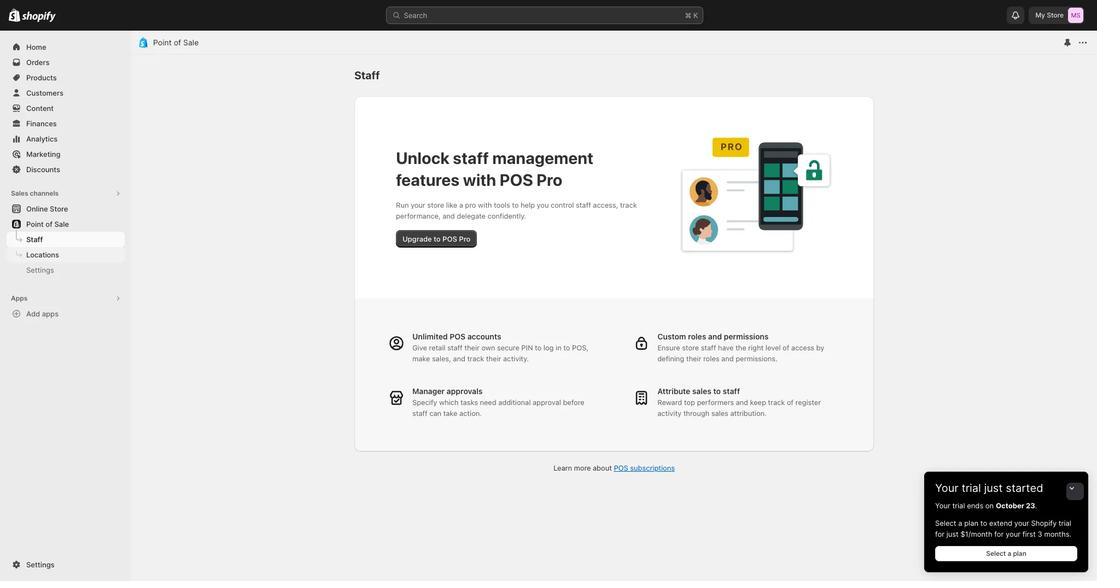 Task type: vqa. For each thing, say whether or not it's contained in the screenshot.
SEARCH OR CREATE CUSTOMER text field at the right top
no



Task type: describe. For each thing, give the bounding box(es) containing it.
select a plan link
[[936, 547, 1078, 562]]

trial inside select a plan to extend your shopify trial for just $1/month for your first 3 months.
[[1060, 519, 1072, 528]]

apps button
[[7, 291, 125, 307]]

discounts
[[26, 165, 60, 174]]

a for select a plan
[[1008, 550, 1012, 558]]

trial for ends
[[953, 502, 966, 511]]

analytics link
[[7, 131, 125, 147]]

1 vertical spatial point
[[26, 220, 44, 229]]

icon for point of sale image
[[138, 37, 149, 48]]

settings link for home link at the top of the page
[[7, 558, 125, 573]]

23
[[1027, 502, 1036, 511]]

products
[[26, 73, 57, 82]]

1 vertical spatial sale
[[54, 220, 69, 229]]

just inside select a plan to extend your shopify trial for just $1/month for your first 3 months.
[[947, 530, 959, 539]]

⌘
[[686, 11, 692, 20]]

1 for from the left
[[936, 530, 945, 539]]

.
[[1036, 502, 1038, 511]]

orders link
[[7, 55, 125, 70]]

locations link
[[7, 247, 125, 263]]

1 horizontal spatial sale
[[183, 38, 199, 47]]

$1/month
[[961, 530, 993, 539]]

my store
[[1036, 11, 1065, 19]]

apps
[[42, 310, 59, 319]]

months.
[[1045, 530, 1072, 539]]

select for select a plan
[[987, 550, 1007, 558]]

content
[[26, 104, 54, 113]]

discounts link
[[7, 162, 125, 177]]

store for online store
[[50, 205, 68, 213]]

your trial just started element
[[925, 501, 1089, 573]]

add apps button
[[7, 307, 125, 322]]

2 for from the left
[[995, 530, 1005, 539]]

1 horizontal spatial point of sale
[[153, 38, 199, 47]]

staff
[[26, 235, 43, 244]]

add apps
[[26, 310, 59, 319]]

settings link for staff link
[[7, 263, 125, 278]]

started
[[1007, 482, 1044, 495]]

trial for just
[[962, 482, 982, 495]]

search
[[404, 11, 428, 20]]

1 horizontal spatial point of sale link
[[153, 38, 199, 47]]

products link
[[7, 70, 125, 85]]

ends
[[968, 502, 984, 511]]

staff link
[[7, 232, 125, 247]]

locations
[[26, 251, 59, 259]]

1 horizontal spatial point
[[153, 38, 172, 47]]

k
[[694, 11, 699, 20]]

your trial just started
[[936, 482, 1044, 495]]

online
[[26, 205, 48, 213]]

shopify
[[1032, 519, 1058, 528]]

add
[[26, 310, 40, 319]]

⌘ k
[[686, 11, 699, 20]]

content link
[[7, 101, 125, 116]]

0 vertical spatial your
[[1015, 519, 1030, 528]]

home link
[[7, 39, 125, 55]]

my
[[1036, 11, 1046, 19]]

2 settings from the top
[[26, 561, 55, 570]]

customers link
[[7, 85, 125, 101]]

select a plan
[[987, 550, 1027, 558]]

sales channels button
[[7, 186, 125, 201]]



Task type: locate. For each thing, give the bounding box(es) containing it.
trial
[[962, 482, 982, 495], [953, 502, 966, 511], [1060, 519, 1072, 528]]

point right icon for point of sale
[[153, 38, 172, 47]]

point of sale down online store
[[26, 220, 69, 229]]

finances link
[[7, 116, 125, 131]]

online store link
[[7, 201, 125, 217]]

1 horizontal spatial store
[[1048, 11, 1065, 19]]

0 horizontal spatial just
[[947, 530, 959, 539]]

0 vertical spatial a
[[959, 519, 963, 528]]

point up staff at the top of the page
[[26, 220, 44, 229]]

0 horizontal spatial point of sale
[[26, 220, 69, 229]]

trial left ends
[[953, 502, 966, 511]]

0 vertical spatial settings
[[26, 266, 54, 275]]

point of sale right icon for point of sale
[[153, 38, 199, 47]]

1 vertical spatial select
[[987, 550, 1007, 558]]

home
[[26, 43, 46, 51]]

for down extend
[[995, 530, 1005, 539]]

trial inside dropdown button
[[962, 482, 982, 495]]

point
[[153, 38, 172, 47], [26, 220, 44, 229]]

your
[[1015, 519, 1030, 528], [1007, 530, 1021, 539]]

0 vertical spatial store
[[1048, 11, 1065, 19]]

for left $1/month
[[936, 530, 945, 539]]

october
[[997, 502, 1025, 511]]

extend
[[990, 519, 1013, 528]]

1 vertical spatial point of sale
[[26, 220, 69, 229]]

0 horizontal spatial sale
[[54, 220, 69, 229]]

0 horizontal spatial store
[[50, 205, 68, 213]]

plan inside select a plan "link"
[[1014, 550, 1027, 558]]

customers
[[26, 89, 63, 97]]

1 horizontal spatial select
[[987, 550, 1007, 558]]

channels
[[30, 189, 59, 198]]

1 vertical spatial just
[[947, 530, 959, 539]]

online store
[[26, 205, 68, 213]]

sale down online store link
[[54, 220, 69, 229]]

marketing
[[26, 150, 60, 159]]

0 vertical spatial point
[[153, 38, 172, 47]]

sale
[[183, 38, 199, 47], [54, 220, 69, 229]]

select inside "link"
[[987, 550, 1007, 558]]

0 horizontal spatial a
[[959, 519, 963, 528]]

your inside dropdown button
[[936, 482, 959, 495]]

0 vertical spatial select
[[936, 519, 957, 528]]

your for your trial ends on october 23 .
[[936, 502, 951, 511]]

1 horizontal spatial a
[[1008, 550, 1012, 558]]

just
[[985, 482, 1004, 495], [947, 530, 959, 539]]

a for select a plan to extend your shopify trial for just $1/month for your first 3 months.
[[959, 519, 963, 528]]

0 vertical spatial point of sale link
[[153, 38, 199, 47]]

sale right icon for point of sale
[[183, 38, 199, 47]]

marketing link
[[7, 147, 125, 162]]

orders
[[26, 58, 50, 67]]

1 vertical spatial plan
[[1014, 550, 1027, 558]]

shopify image
[[9, 9, 20, 22]]

1 vertical spatial of
[[46, 220, 53, 229]]

your left ends
[[936, 502, 951, 511]]

settings
[[26, 266, 54, 275], [26, 561, 55, 570]]

point of sale
[[153, 38, 199, 47], [26, 220, 69, 229]]

store for my store
[[1048, 11, 1065, 19]]

select
[[936, 519, 957, 528], [987, 550, 1007, 558]]

0 vertical spatial just
[[985, 482, 1004, 495]]

3
[[1039, 530, 1043, 539]]

your trial ends on october 23 .
[[936, 502, 1038, 511]]

0 horizontal spatial plan
[[965, 519, 979, 528]]

store down sales channels button
[[50, 205, 68, 213]]

1 vertical spatial your
[[1007, 530, 1021, 539]]

select a plan to extend your shopify trial for just $1/month for your first 3 months.
[[936, 519, 1072, 539]]

point of sale link down online store
[[7, 217, 125, 232]]

shopify image
[[22, 11, 56, 22]]

store inside button
[[50, 205, 68, 213]]

of right icon for point of sale
[[174, 38, 181, 47]]

point of sale inside point of sale link
[[26, 220, 69, 229]]

2 vertical spatial trial
[[1060, 519, 1072, 528]]

1 vertical spatial point of sale link
[[7, 217, 125, 232]]

of down online store
[[46, 220, 53, 229]]

0 horizontal spatial point
[[26, 220, 44, 229]]

of
[[174, 38, 181, 47], [46, 220, 53, 229]]

sales
[[11, 189, 28, 198]]

0 vertical spatial settings link
[[7, 263, 125, 278]]

1 horizontal spatial for
[[995, 530, 1005, 539]]

my store image
[[1069, 8, 1084, 23]]

0 vertical spatial plan
[[965, 519, 979, 528]]

on
[[986, 502, 995, 511]]

0 horizontal spatial for
[[936, 530, 945, 539]]

select left to
[[936, 519, 957, 528]]

point of sale link right icon for point of sale
[[153, 38, 199, 47]]

store right my
[[1048, 11, 1065, 19]]

a inside select a plan to extend your shopify trial for just $1/month for your first 3 months.
[[959, 519, 963, 528]]

select down select a plan to extend your shopify trial for just $1/month for your first 3 months.
[[987, 550, 1007, 558]]

0 vertical spatial of
[[174, 38, 181, 47]]

0 horizontal spatial point of sale link
[[7, 217, 125, 232]]

your for your trial just started
[[936, 482, 959, 495]]

trial up months.
[[1060, 519, 1072, 528]]

1 horizontal spatial plan
[[1014, 550, 1027, 558]]

plan for select a plan
[[1014, 550, 1027, 558]]

0 vertical spatial your
[[936, 482, 959, 495]]

2 your from the top
[[936, 502, 951, 511]]

your left the first in the right of the page
[[1007, 530, 1021, 539]]

0 horizontal spatial of
[[46, 220, 53, 229]]

0 vertical spatial trial
[[962, 482, 982, 495]]

your up your trial ends on october 23 .
[[936, 482, 959, 495]]

select for select a plan to extend your shopify trial for just $1/month for your first 3 months.
[[936, 519, 957, 528]]

a up $1/month
[[959, 519, 963, 528]]

apps
[[11, 294, 28, 303]]

store
[[1048, 11, 1065, 19], [50, 205, 68, 213]]

0 horizontal spatial select
[[936, 519, 957, 528]]

1 vertical spatial settings link
[[7, 558, 125, 573]]

plan for select a plan to extend your shopify trial for just $1/month for your first 3 months.
[[965, 519, 979, 528]]

1 settings link from the top
[[7, 263, 125, 278]]

analytics
[[26, 135, 58, 143]]

just left $1/month
[[947, 530, 959, 539]]

just inside your trial just started dropdown button
[[985, 482, 1004, 495]]

0 vertical spatial point of sale
[[153, 38, 199, 47]]

1 horizontal spatial of
[[174, 38, 181, 47]]

your up the first in the right of the page
[[1015, 519, 1030, 528]]

0 vertical spatial sale
[[183, 38, 199, 47]]

2 settings link from the top
[[7, 558, 125, 573]]

1 settings from the top
[[26, 266, 54, 275]]

a
[[959, 519, 963, 528], [1008, 550, 1012, 558]]

1 vertical spatial store
[[50, 205, 68, 213]]

1 vertical spatial your
[[936, 502, 951, 511]]

settings link
[[7, 263, 125, 278], [7, 558, 125, 573]]

1 horizontal spatial just
[[985, 482, 1004, 495]]

a inside "link"
[[1008, 550, 1012, 558]]

to
[[981, 519, 988, 528]]

your
[[936, 482, 959, 495], [936, 502, 951, 511]]

sales channels
[[11, 189, 59, 198]]

just up on
[[985, 482, 1004, 495]]

plan down the first in the right of the page
[[1014, 550, 1027, 558]]

finances
[[26, 119, 57, 128]]

plan inside select a plan to extend your shopify trial for just $1/month for your first 3 months.
[[965, 519, 979, 528]]

point of sale link
[[153, 38, 199, 47], [7, 217, 125, 232]]

first
[[1023, 530, 1037, 539]]

select inside select a plan to extend your shopify trial for just $1/month for your first 3 months.
[[936, 519, 957, 528]]

online store button
[[0, 201, 131, 217]]

1 vertical spatial settings
[[26, 561, 55, 570]]

plan
[[965, 519, 979, 528], [1014, 550, 1027, 558]]

1 your from the top
[[936, 482, 959, 495]]

your trial just started button
[[925, 472, 1089, 495]]

plan up $1/month
[[965, 519, 979, 528]]

1 vertical spatial a
[[1008, 550, 1012, 558]]

trial up ends
[[962, 482, 982, 495]]

for
[[936, 530, 945, 539], [995, 530, 1005, 539]]

1 vertical spatial trial
[[953, 502, 966, 511]]

a down select a plan to extend your shopify trial for just $1/month for your first 3 months.
[[1008, 550, 1012, 558]]



